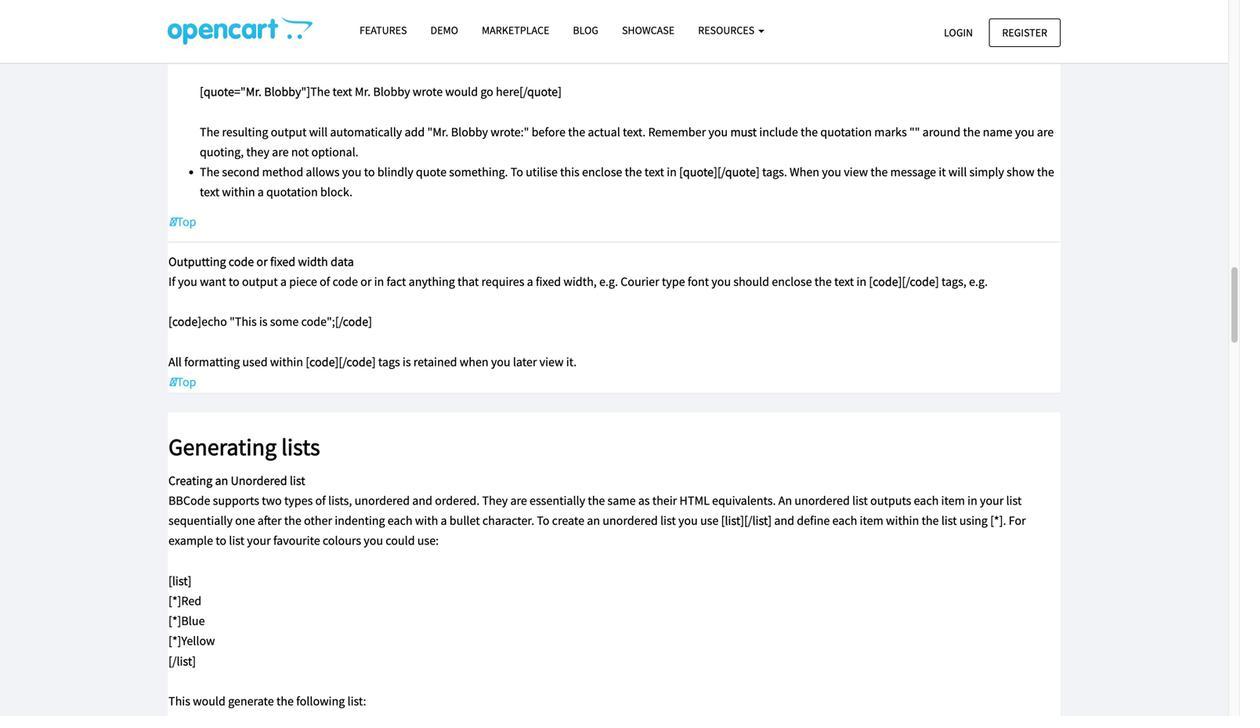 Task type: locate. For each thing, give the bounding box(es) containing it.
2 horizontal spatial within
[[886, 513, 919, 529]]

1 vertical spatial top link
[[168, 374, 196, 390]]

text.
[[623, 124, 646, 140]]

blog link
[[561, 16, 610, 44]]

item
[[941, 493, 965, 509], [860, 513, 884, 529]]

0 horizontal spatial quotation
[[266, 184, 318, 200]]

for inside block. this method allows you to quote with a reference to a person or whatever else you choose to put! for example to quote a piece of text mr. blobby wrote you would enter:
[[787, 24, 804, 39]]

window
[[864, 4, 905, 19]]

1 vertical spatial message
[[891, 164, 936, 180]]

demo
[[431, 23, 458, 37]]

formatting
[[184, 354, 240, 370]]

top link
[[168, 214, 196, 230], [168, 374, 196, 390]]

this inside block. this method allows you to quote with a reference to a person or whatever else you choose to put! for example to quote a piece of text mr. blobby wrote you would enter:
[[279, 24, 301, 39]]

show
[[1007, 164, 1035, 180]]

code right outputting
[[229, 254, 254, 269]]

method down the quote
[[304, 24, 345, 39]]

you inside the . for example to list your favourite colours you could use:
[[364, 533, 383, 549]]

0 vertical spatial example
[[807, 24, 851, 39]]

block. down optional.
[[320, 184, 353, 200]]

1 vertical spatial the
[[200, 124, 220, 140]]

would inside block. this method allows you to quote with a reference to a person or whatever else you choose to put! for example to quote a piece of text mr. blobby wrote you would enter:
[[254, 44, 287, 60]]

a
[[445, 4, 451, 19], [970, 4, 976, 19], [478, 24, 484, 39], [552, 24, 558, 39], [900, 24, 907, 39], [258, 184, 264, 200], [280, 274, 287, 289], [527, 274, 533, 289], [441, 513, 447, 529]]

example down sequentially
[[168, 533, 213, 549]]

utilise left this
[[526, 164, 558, 180]]

0 horizontal spatial with
[[415, 513, 438, 529]]

example right the put!
[[807, 24, 851, 39]]

1 horizontal spatial message
[[891, 164, 936, 180]]

0 horizontal spatial for
[[787, 24, 804, 39]]

is right tags at left
[[403, 354, 411, 370]]

mr.
[[975, 24, 991, 39], [355, 84, 371, 100]]

mr. up automatically
[[355, 84, 371, 100]]

e.g. right tags,
[[969, 274, 988, 289]]

code down data
[[333, 274, 358, 289]]

within down second
[[222, 184, 255, 200]]

add
[[405, 124, 425, 140]]

are right name
[[1037, 124, 1054, 140]]

view inside tags. when you view the message it will simply show the text within a quotation block.
[[844, 164, 868, 180]]

0 vertical spatial top
[[177, 214, 196, 230]]

of left lists,
[[315, 493, 326, 509]]

1 horizontal spatial e.g.
[[969, 274, 988, 289]]

unordered up indenting
[[355, 493, 410, 509]]

method inside block. this method allows you to quote with a reference to a person or whatever else you choose to put! for example to quote a piece of text mr. blobby wrote you would enter:
[[304, 24, 345, 39]]

here
[[496, 84, 520, 100]]

quote right blindly
[[416, 164, 447, 180]]

0 horizontal spatial blobby
[[373, 84, 410, 100]]

are up 'character.'
[[510, 493, 527, 509]]

[/quote] up [quote="mr.
[[200, 24, 242, 39]]

0 vertical spatial to
[[511, 164, 523, 180]]

[/quote]
[[200, 24, 242, 39], [520, 84, 562, 100]]

a up demo
[[445, 4, 451, 19]]

0 vertical spatial that
[[644, 4, 665, 19]]

e.g.
[[599, 274, 618, 289], [969, 274, 988, 289]]

1 horizontal spatial example
[[807, 24, 851, 39]]

[/list]
[[168, 653, 196, 669]]

1 vertical spatial are
[[272, 144, 289, 160]]

1 top link from the top
[[168, 214, 196, 230]]

1 vertical spatial allows
[[306, 164, 340, 180]]

0 vertical spatial quotation
[[821, 124, 872, 140]]

are left not
[[272, 144, 289, 160]]

1 vertical spatial for
[[1009, 513, 1026, 529]]

method
[[304, 24, 345, 39], [262, 164, 303, 180]]

unordered down same
[[603, 513, 658, 529]]

some
[[270, 314, 299, 330]]

top link up outputting
[[168, 214, 196, 230]]

0 vertical spatial this
[[279, 24, 301, 39]]

0 vertical spatial will
[[309, 124, 328, 140]]

wrote
[[200, 44, 230, 60], [413, 84, 443, 100]]

this
[[279, 24, 301, 39], [168, 693, 190, 709]]

within right "used"
[[270, 354, 303, 370]]

is right "this
[[259, 314, 268, 330]]

tags
[[378, 354, 400, 370]]

each right outputs
[[914, 493, 939, 509]]

font
[[688, 274, 709, 289]]

[*] down the [list]
[[168, 593, 181, 609]]

[code][/code] left tags,
[[869, 274, 939, 289]]

1 horizontal spatial your
[[980, 493, 1004, 509]]

the up quoting,
[[200, 124, 220, 140]]

yellow
[[181, 633, 215, 649]]

quotation left the marks
[[821, 124, 872, 140]]

requires
[[482, 274, 525, 289]]

it
[[939, 164, 946, 180]]

1 vertical spatial within
[[270, 354, 303, 370]]

within
[[222, 184, 255, 200], [270, 354, 303, 370], [886, 513, 919, 529]]

is up resources
[[735, 4, 744, 19]]

[list][/list] and define each item within the list using [*]
[[721, 513, 1003, 529]]

name
[[983, 124, 1013, 140]]

0 vertical spatial and
[[412, 493, 433, 509]]

for inside the . for example to list your favourite colours you could use:
[[1009, 513, 1026, 529]]

0 vertical spatial or
[[599, 24, 610, 39]]

quote
[[308, 4, 340, 19]]

[/quote] inside [quote=""] [/quote]
[[200, 24, 242, 39]]

block.
[[245, 24, 277, 39], [320, 184, 353, 200]]

blobby down "[quote=""]"
[[993, 24, 1030, 39]]

that left 'requires'
[[458, 274, 479, 289]]

[quote=""] [/quote]
[[200, 4, 1034, 39]]

0 vertical spatial for
[[787, 24, 804, 39]]

for right the put!
[[787, 24, 804, 39]]

unordered up define
[[795, 493, 850, 509]]

1 horizontal spatial that
[[644, 4, 665, 19]]

should right font
[[734, 274, 769, 289]]

you
[[232, 4, 251, 19], [549, 4, 568, 19], [384, 24, 403, 39], [688, 24, 707, 39], [232, 44, 252, 60], [709, 124, 728, 140], [1015, 124, 1035, 140], [342, 164, 362, 180], [822, 164, 842, 180], [178, 274, 197, 289], [712, 274, 731, 289], [491, 354, 511, 370], [679, 513, 698, 529], [364, 533, 383, 549]]

will inside tags. when you view the message it will simply show the text within a quotation block.
[[949, 164, 967, 180]]

1 horizontal spatial this
[[279, 24, 301, 39]]

data
[[331, 254, 354, 269]]

not
[[291, 144, 309, 160]]

quotation inside tags. when you view the message it will simply show the text within a quotation block.
[[266, 184, 318, 200]]

of down enclosed
[[940, 24, 950, 39]]

would left the generate
[[193, 693, 226, 709]]

when you utilise the quote function to reply to a post on the board you should notice that the post text is added to the message window enclosed in a
[[200, 4, 979, 19]]

list:
[[348, 693, 366, 709]]

0 vertical spatial method
[[304, 24, 345, 39]]

piece down width
[[289, 274, 317, 289]]

allows for blindly
[[306, 164, 340, 180]]

0 horizontal spatial enclose
[[582, 164, 622, 180]]

0 horizontal spatial wrote
[[200, 44, 230, 60]]

of down width
[[320, 274, 330, 289]]

you inside tags. when you view the message it will simply show the text within a quotation block.
[[822, 164, 842, 180]]

item down outputs
[[860, 513, 884, 529]]

1 vertical spatial is
[[259, 314, 268, 330]]

blue
[[181, 613, 205, 629]]

1 horizontal spatial and
[[774, 513, 795, 529]]

character.
[[483, 513, 534, 529]]

allows down optional.
[[306, 164, 340, 180]]

method down not
[[262, 164, 303, 180]]

0 vertical spatial blobby
[[993, 24, 1030, 39]]

and down an
[[774, 513, 795, 529]]

1 horizontal spatial to
[[537, 513, 550, 529]]

each right define
[[833, 513, 857, 529]]

the resulting output will automatically add "mr. blobby wrote:" before the actual text. remember you must
[[200, 124, 757, 140]]

the down enter:
[[310, 84, 330, 100]]

[*] down red at the left bottom of page
[[168, 613, 181, 629]]

would left the go
[[445, 84, 478, 100]]

to down board
[[538, 24, 549, 39]]

method for this
[[304, 24, 345, 39]]

the down quoting,
[[200, 164, 220, 180]]

wrote up [quote="mr.
[[200, 44, 230, 60]]

put!
[[763, 24, 785, 39]]

0 horizontal spatial fixed
[[270, 254, 296, 269]]

0 horizontal spatial should
[[571, 4, 606, 19]]

0 vertical spatial message
[[815, 4, 861, 19]]

2 horizontal spatial are
[[1037, 124, 1054, 140]]

1 vertical spatial your
[[247, 533, 271, 549]]

1 horizontal spatial unordered
[[603, 513, 658, 529]]

wrote up ""mr."
[[413, 84, 443, 100]]

allows down function
[[347, 24, 381, 39]]

code
[[229, 254, 254, 269], [333, 274, 358, 289]]

0 vertical spatial [/quote]
[[200, 24, 242, 39]]

0 vertical spatial when
[[200, 4, 230, 19]]

allows
[[347, 24, 381, 39], [306, 164, 340, 180]]

post
[[454, 4, 477, 19], [688, 4, 711, 19]]

blobby right ""mr."
[[451, 124, 488, 140]]

are inside bbcode supports two types of lists, unordered and ordered. they are essentially the same as their html equivalents. an unordered list outputs each item in your list sequentially one after the other indenting each with a bullet character. to create an unordered list you use
[[510, 493, 527, 509]]

0 vertical spatial wrote
[[200, 44, 230, 60]]

utilise left the quote
[[254, 4, 286, 19]]

quote down window
[[867, 24, 898, 39]]

is
[[735, 4, 744, 19], [259, 314, 268, 330], [403, 354, 411, 370]]

item up using
[[941, 493, 965, 509]]

and inside bbcode supports two types of lists, unordered and ordered. they are essentially the same as their html equivalents. an unordered list outputs each item in your list sequentially one after the other indenting each with a bullet character. to create an unordered list you use
[[412, 493, 433, 509]]

1 vertical spatial wrote
[[413, 84, 443, 100]]

a down on
[[478, 24, 484, 39]]

an
[[215, 473, 228, 489], [587, 513, 600, 529]]

1 vertical spatial example
[[168, 533, 213, 549]]

message left window
[[815, 4, 861, 19]]

1 vertical spatial this
[[168, 693, 190, 709]]

an right create
[[587, 513, 600, 529]]

piece down enclosed
[[909, 24, 937, 39]]

top up outputting
[[177, 214, 196, 230]]

0 vertical spatial enclose
[[582, 164, 622, 180]]

2 e.g. from the left
[[969, 274, 988, 289]]

in
[[957, 4, 967, 19], [667, 164, 677, 180], [374, 274, 384, 289], [857, 274, 867, 289], [968, 493, 978, 509]]

post up resources
[[688, 4, 711, 19]]

output up not
[[271, 124, 307, 140]]

e.g. right width,
[[599, 274, 618, 289]]

1 vertical spatial will
[[949, 164, 967, 180]]

example inside the . for example to list your favourite colours you could use:
[[168, 533, 213, 549]]

0 vertical spatial utilise
[[254, 4, 286, 19]]

of inside block. this method allows you to quote with a reference to a person or whatever else you choose to put! for example to quote a piece of text mr. blobby wrote you would enter:
[[940, 24, 950, 39]]

1 horizontal spatial mr.
[[975, 24, 991, 39]]

quotation down not
[[266, 184, 318, 200]]

text inside block. this method allows you to quote with a reference to a person or whatever else you choose to put! for example to quote a piece of text mr. blobby wrote you would enter:
[[953, 24, 972, 39]]

allows inside block. this method allows you to quote with a reference to a person or whatever else you choose to put! for example to quote a piece of text mr. blobby wrote you would enter:
[[347, 24, 381, 39]]

fixed left width,
[[536, 274, 561, 289]]

your down after
[[247, 533, 271, 549]]

top for 2nd top link from the top
[[177, 374, 196, 390]]

1 horizontal spatial piece
[[909, 24, 937, 39]]

if you want to output a piece of code or in fact anything that requires a fixed width, e.g. courier type font you should enclose the text in [code][/code] tags, e.g.
[[168, 274, 988, 289]]

output down outputting code or fixed width data
[[242, 274, 278, 289]]

0 horizontal spatial unordered
[[355, 493, 410, 509]]

0 horizontal spatial post
[[454, 4, 477, 19]]

0 horizontal spatial to
[[511, 164, 523, 180]]

1 vertical spatial enclose
[[772, 274, 812, 289]]

lists
[[281, 432, 320, 461]]

1 horizontal spatial is
[[403, 354, 411, 370]]

bbcode supports two types of lists, unordered and ordered. they are essentially the same as their html equivalents. an unordered list outputs each item in your list sequentially one after the other indenting each with a bullet character. to create an unordered list you use
[[168, 493, 1022, 529]]

showcase
[[622, 23, 675, 37]]

0 horizontal spatial within
[[222, 184, 255, 200]]

0 vertical spatial piece
[[909, 24, 937, 39]]

simply
[[970, 164, 1004, 180]]

[code][/code] down [/code]
[[306, 354, 376, 370]]

with up use:
[[415, 513, 438, 529]]

1 horizontal spatial would
[[254, 44, 287, 60]]

top for second top link from the bottom of the page
[[177, 214, 196, 230]]

item inside bbcode supports two types of lists, unordered and ordered. they are essentially the same as their html equivalents. an unordered list outputs each item in your list sequentially one after the other indenting each with a bullet character. to create an unordered list you use
[[941, 493, 965, 509]]

0 horizontal spatial [/quote]
[[200, 24, 242, 39]]

1 vertical spatial should
[[734, 274, 769, 289]]

for
[[787, 24, 804, 39], [1009, 513, 1026, 529]]

method for second
[[262, 164, 303, 180]]

1 vertical spatial or
[[257, 254, 268, 269]]

with inside block. this method allows you to quote with a reference to a person or whatever else you choose to put! for example to quote a piece of text mr. blobby wrote you would enter:
[[452, 24, 475, 39]]

whatever
[[613, 24, 662, 39]]

width,
[[564, 274, 597, 289]]

one
[[235, 513, 255, 529]]

2 horizontal spatial blobby
[[993, 24, 1030, 39]]

you inside include the quotation marks "" around the name you are quoting, they are not optional.
[[1015, 124, 1035, 140]]

and left 'ordered.'
[[412, 493, 433, 509]]

chevron circle up image
[[168, 374, 177, 390]]

include the quotation marks "" around the name you are quoting, they are not optional.
[[200, 124, 1054, 160]]

0 vertical spatial with
[[452, 24, 475, 39]]

include
[[759, 124, 798, 140]]

each up the could
[[388, 513, 413, 529]]

2 horizontal spatial or
[[599, 24, 610, 39]]

to up demo
[[431, 4, 442, 19]]

1 horizontal spatial allows
[[347, 24, 381, 39]]

use
[[700, 513, 719, 529]]

0 vertical spatial block.
[[245, 24, 277, 39]]

0 horizontal spatial example
[[168, 533, 213, 549]]

view
[[844, 164, 868, 180], [540, 354, 564, 370]]

utilise
[[254, 4, 286, 19], [526, 164, 558, 180]]

later
[[513, 354, 537, 370]]

0 vertical spatial code
[[229, 254, 254, 269]]

1 vertical spatial method
[[262, 164, 303, 180]]

to down sequentially
[[216, 533, 227, 549]]

to down reply
[[406, 24, 416, 39]]

within down outputs
[[886, 513, 919, 529]]

0 vertical spatial should
[[571, 4, 606, 19]]

bullet
[[450, 513, 480, 529]]

block. inside block. this method allows you to quote with a reference to a person or whatever else you choose to put! for example to quote a piece of text mr. blobby wrote you would enter:
[[245, 24, 277, 39]]

an up supports
[[215, 473, 228, 489]]

example inside block. this method allows you to quote with a reference to a person or whatever else you choose to put! for example to quote a piece of text mr. blobby wrote you would enter:
[[807, 24, 851, 39]]

text
[[713, 4, 733, 19], [953, 24, 972, 39], [333, 84, 352, 100], [645, 164, 664, 180], [200, 184, 220, 200], [834, 274, 854, 289]]

0 horizontal spatial each
[[388, 513, 413, 529]]

2 top from the top
[[177, 374, 196, 390]]

to down essentially
[[537, 513, 550, 529]]

1 vertical spatial fixed
[[536, 274, 561, 289]]

generating
[[168, 432, 277, 461]]

or
[[599, 24, 610, 39], [257, 254, 268, 269], [361, 274, 372, 289]]

message inside tags. when you view the message it will simply show the text within a quotation block.
[[891, 164, 936, 180]]

1 horizontal spatial will
[[949, 164, 967, 180]]

2 vertical spatial would
[[193, 693, 226, 709]]

sequentially
[[168, 513, 233, 529]]

would
[[254, 44, 287, 60], [445, 84, 478, 100], [193, 693, 226, 709]]

0 horizontal spatial is
[[259, 314, 268, 330]]

piece
[[909, 24, 937, 39], [289, 274, 317, 289]]

1 top from the top
[[177, 214, 196, 230]]

0 vertical spatial item
[[941, 493, 965, 509]]

with
[[452, 24, 475, 39], [415, 513, 438, 529]]

should up blog
[[571, 4, 606, 19]]

0 horizontal spatial this
[[168, 693, 190, 709]]

[/code]
[[335, 314, 372, 330]]

1 horizontal spatial when
[[790, 164, 820, 180]]

block. up blobby"]
[[245, 24, 277, 39]]

0 horizontal spatial and
[[412, 493, 433, 509]]

this down [/list]
[[168, 693, 190, 709]]

[*]
[[990, 513, 1003, 529], [168, 593, 181, 609], [168, 613, 181, 629], [168, 633, 181, 649]]

a down second
[[258, 184, 264, 200]]

2 vertical spatial the
[[200, 164, 220, 180]]

to inside bbcode supports two types of lists, unordered and ordered. they are essentially the same as their html equivalents. an unordered list outputs each item in your list sequentially one after the other indenting each with a bullet character. to create an unordered list you use
[[537, 513, 550, 529]]

1 vertical spatial block.
[[320, 184, 353, 200]]

1 horizontal spatial [code][/code]
[[869, 274, 939, 289]]

top down all at left
[[177, 374, 196, 390]]

this up enter:
[[279, 24, 301, 39]]

1 horizontal spatial [/quote]
[[520, 84, 562, 100]]

something.
[[449, 164, 508, 180]]

will right it
[[949, 164, 967, 180]]

enclose
[[582, 164, 622, 180], [772, 274, 812, 289]]

piece inside block. this method allows you to quote with a reference to a person or whatever else you choose to put! for example to quote a piece of text mr. blobby wrote you would enter:
[[909, 24, 937, 39]]

2 vertical spatial are
[[510, 493, 527, 509]]

to right the something.
[[511, 164, 523, 180]]

optional.
[[311, 144, 359, 160]]

0 vertical spatial are
[[1037, 124, 1054, 140]]

0 horizontal spatial or
[[257, 254, 268, 269]]

would left enter:
[[254, 44, 287, 60]]

outputting
[[168, 254, 226, 269]]

a up the login
[[970, 4, 976, 19]]

to left the put!
[[750, 24, 760, 39]]

1 horizontal spatial an
[[587, 513, 600, 529]]

blobby up add
[[373, 84, 410, 100]]

1 vertical spatial piece
[[289, 274, 317, 289]]

0 vertical spatial mr.
[[975, 24, 991, 39]]

1 e.g. from the left
[[599, 274, 618, 289]]

demo link
[[419, 16, 470, 44]]

blobby"]
[[264, 84, 310, 100]]



Task type: vqa. For each thing, say whether or not it's contained in the screenshot.
the font icon
no



Task type: describe. For each thing, give the bounding box(es) containing it.
1 post from the left
[[454, 4, 477, 19]]

they
[[246, 144, 269, 160]]

a inside tags. when you view the message it will simply show the text within a quotation block.
[[258, 184, 264, 200]]

2 vertical spatial is
[[403, 354, 411, 370]]

with inside bbcode supports two types of lists, unordered and ordered. they are essentially the same as their html equivalents. an unordered list outputs each item in your list sequentially one after the other indenting each with a bullet character. to create an unordered list you use
[[415, 513, 438, 529]]

marketplace
[[482, 23, 550, 37]]

all
[[168, 354, 182, 370]]

to inside the . for example to list your favourite colours you could use:
[[216, 533, 227, 549]]

your inside bbcode supports two types of lists, unordered and ordered. they are essentially the same as their html equivalents. an unordered list outputs each item in your list sequentially one after the other indenting each with a bullet character. to create an unordered list you use
[[980, 493, 1004, 509]]

resources
[[698, 23, 757, 37]]

1 horizontal spatial or
[[361, 274, 372, 289]]

0 vertical spatial the
[[310, 84, 330, 100]]

register
[[1002, 25, 1048, 40]]

their
[[652, 493, 677, 509]]

an
[[779, 493, 792, 509]]

an inside bbcode supports two types of lists, unordered and ordered. they are essentially the same as their html equivalents. an unordered list outputs each item in your list sequentially one after the other indenting each with a bullet character. to create an unordered list you use
[[587, 513, 600, 529]]

around
[[923, 124, 961, 140]]

resulting
[[222, 124, 268, 140]]

1 vertical spatial that
[[458, 274, 479, 289]]

tags. when you view the message it will simply show the text within a quotation block.
[[200, 164, 1055, 200]]

1 vertical spatial mr.
[[355, 84, 371, 100]]

0 vertical spatial is
[[735, 4, 744, 19]]

after
[[258, 513, 282, 529]]

0 vertical spatial [code][/code]
[[869, 274, 939, 289]]

must
[[731, 124, 757, 140]]

this
[[560, 164, 580, 180]]

mr. inside block. this method allows you to quote with a reference to a person or whatever else you choose to put! for example to quote a piece of text mr. blobby wrote you would enter:
[[975, 24, 991, 39]]

[*] right using
[[990, 513, 1003, 529]]

following
[[296, 693, 345, 709]]

outputting code or fixed width data
[[168, 254, 354, 269]]

tags,
[[942, 274, 967, 289]]

login
[[944, 25, 973, 40]]

actual
[[588, 124, 620, 140]]

using
[[960, 513, 988, 529]]

courier
[[621, 274, 659, 289]]

to down window
[[854, 24, 865, 39]]

list inside the . for example to list your favourite colours you could use:
[[229, 533, 245, 549]]

reference
[[487, 24, 536, 39]]

they
[[482, 493, 508, 509]]

text inside tags. when you view the message it will simply show the text within a quotation block.
[[200, 184, 220, 200]]

fact
[[387, 274, 406, 289]]

[code]
[[168, 314, 201, 330]]

0 vertical spatial fixed
[[270, 254, 296, 269]]

0 horizontal spatial [code][/code]
[[306, 354, 376, 370]]

tags.
[[762, 164, 787, 180]]

block. this method allows you to quote with a reference to a person or whatever else you choose to put! for example to quote a piece of text mr. blobby wrote you would enter:
[[200, 24, 1030, 60]]

1 horizontal spatial should
[[734, 274, 769, 289]]

code";
[[301, 314, 335, 330]]

same
[[608, 493, 636, 509]]

of inside bbcode supports two types of lists, unordered and ordered. they are essentially the same as their html equivalents. an unordered list outputs each item in your list sequentially one after the other indenting each with a bullet character. to create an unordered list you use
[[315, 493, 326, 509]]

0 vertical spatial output
[[271, 124, 307, 140]]

0 horizontal spatial will
[[309, 124, 328, 140]]

a down outputting code or fixed width data
[[280, 274, 287, 289]]

login link
[[931, 18, 987, 47]]

automatically
[[330, 124, 402, 140]]

indenting
[[335, 513, 385, 529]]

a down window
[[900, 24, 907, 39]]

lists,
[[328, 493, 352, 509]]

creating an unordered list
[[168, 473, 305, 489]]

function
[[343, 4, 387, 19]]

0 horizontal spatial message
[[815, 4, 861, 19]]

chevron circle up image
[[168, 214, 177, 230]]

1 vertical spatial would
[[445, 84, 478, 100]]

1 vertical spatial [/quote]
[[520, 84, 562, 100]]

a left person
[[552, 24, 558, 39]]

marks
[[875, 124, 907, 140]]

before
[[532, 124, 566, 140]]

two
[[262, 493, 282, 509]]

the for second
[[200, 164, 220, 180]]

2 horizontal spatial unordered
[[795, 493, 850, 509]]

features link
[[348, 16, 419, 44]]

2 horizontal spatial each
[[914, 493, 939, 509]]

0 horizontal spatial code
[[229, 254, 254, 269]]

outputs
[[871, 493, 912, 509]]

essentially
[[530, 493, 585, 509]]

a inside bbcode supports two types of lists, unordered and ordered. they are essentially the same as their html equivalents. an unordered list outputs each item in your list sequentially one after the other indenting each with a bullet character. to create an unordered list you use
[[441, 513, 447, 529]]

blobby inside block. this method allows you to quote with a reference to a person or whatever else you choose to put! for example to quote a piece of text mr. blobby wrote you would enter:
[[993, 24, 1030, 39]]

type
[[662, 274, 685, 289]]

if
[[168, 274, 175, 289]]

choose
[[709, 24, 747, 39]]

1 vertical spatial of
[[320, 274, 330, 289]]

[list][/list]
[[721, 513, 772, 529]]

to left blindly
[[364, 164, 375, 180]]

when inside tags. when you view the message it will simply show the text within a quotation block.
[[790, 164, 820, 180]]

.
[[1003, 513, 1006, 529]]

allows for quote
[[347, 24, 381, 39]]

unordered
[[231, 473, 287, 489]]

within inside tags. when you view the message it will simply show the text within a quotation block.
[[222, 184, 255, 200]]

in inside bbcode supports two types of lists, unordered and ordered. they are essentially the same as their html equivalents. an unordered list outputs each item in your list sequentially one after the other indenting each with a bullet character. to create an unordered list you use
[[968, 493, 978, 509]]

0 horizontal spatial piece
[[289, 274, 317, 289]]

generate
[[228, 693, 274, 709]]

this would generate the following list:
[[168, 693, 366, 709]]

reply
[[402, 4, 429, 19]]

quotation inside include the quotation marks "" around the name you are quoting, they are not optional.
[[821, 124, 872, 140]]

marketplace link
[[470, 16, 561, 44]]

a right 'requires'
[[527, 274, 533, 289]]

second
[[222, 164, 260, 180]]

0 horizontal spatial item
[[860, 513, 884, 529]]

as
[[638, 493, 650, 509]]

notice
[[609, 4, 641, 19]]

person
[[560, 24, 597, 39]]

1 vertical spatial code
[[333, 274, 358, 289]]

1 vertical spatial output
[[242, 274, 278, 289]]

1 horizontal spatial enclose
[[772, 274, 812, 289]]

1 horizontal spatial wrote
[[413, 84, 443, 100]]

the for resulting
[[200, 124, 220, 140]]

the second method allows you to blindly quote something. to utilise this enclose the text in [quote][/quote]
[[200, 164, 760, 180]]

2 vertical spatial blobby
[[451, 124, 488, 140]]

1 vertical spatial view
[[540, 354, 564, 370]]

or inside block. this method allows you to quote with a reference to a person or whatever else you choose to put! for example to quote a piece of text mr. blobby wrote you would enter:
[[599, 24, 610, 39]]

generating lists
[[168, 432, 320, 461]]

to left reply
[[389, 4, 400, 19]]

[code] echo "this is some code"; [/code]
[[168, 314, 372, 330]]

2 post from the left
[[688, 4, 711, 19]]

1 horizontal spatial within
[[270, 354, 303, 370]]

blog
[[573, 23, 599, 37]]

0 vertical spatial an
[[215, 473, 228, 489]]

ordered.
[[435, 493, 480, 509]]

to right the want
[[229, 274, 240, 289]]

your inside the . for example to list your favourite colours you could use:
[[247, 533, 271, 549]]

1 horizontal spatial utilise
[[526, 164, 558, 180]]

retained
[[414, 354, 457, 370]]

anything
[[409, 274, 455, 289]]

types
[[284, 493, 313, 509]]

added
[[746, 4, 780, 19]]

go
[[481, 84, 494, 100]]

2 top link from the top
[[168, 374, 196, 390]]

[list] [*] red [*] blue [*] yellow [/list]
[[168, 573, 215, 669]]

on
[[479, 4, 493, 19]]

"mr.
[[427, 124, 449, 140]]

could
[[386, 533, 415, 549]]

red
[[181, 593, 201, 609]]

[*] up [/list]
[[168, 633, 181, 649]]

supports
[[213, 493, 259, 509]]

block. inside tags. when you view the message it will simply show the text within a quotation block.
[[320, 184, 353, 200]]

to up the put!
[[782, 4, 793, 19]]

you inside bbcode supports two types of lists, unordered and ordered. they are essentially the same as their html equivalents. an unordered list outputs each item in your list sequentially one after the other indenting each with a bullet character. to create an unordered list you use
[[679, 513, 698, 529]]

0 horizontal spatial are
[[272, 144, 289, 160]]

it.
[[566, 354, 577, 370]]

colours
[[323, 533, 361, 549]]

want
[[200, 274, 226, 289]]

wrote inside block. this method allows you to quote with a reference to a person or whatever else you choose to put! for example to quote a piece of text mr. blobby wrote you would enter:
[[200, 44, 230, 60]]

quote down reply
[[419, 24, 450, 39]]

""
[[910, 124, 920, 140]]

1 horizontal spatial each
[[833, 513, 857, 529]]

register link
[[989, 18, 1061, 47]]

[list]
[[168, 573, 192, 589]]

wrote:"
[[491, 124, 529, 140]]



